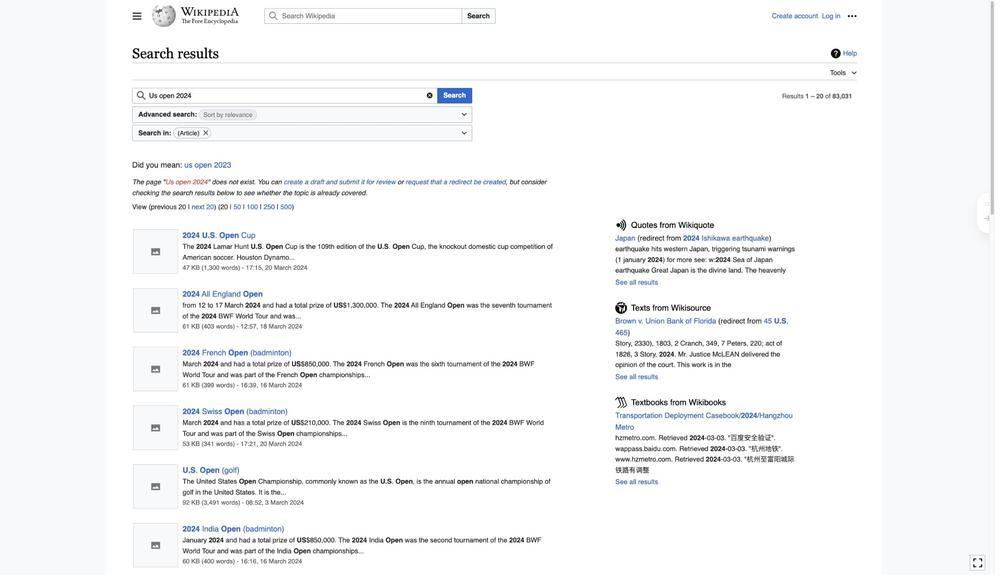 Task type: locate. For each thing, give the bounding box(es) containing it.
main content
[[128, 44, 861, 575]]

none search field search wikipedia
[[253, 8, 772, 24]]

remove image
[[202, 128, 209, 138]]

logowikibooks image
[[616, 397, 627, 409]]

menu image
[[132, 11, 142, 21]]

None search field
[[253, 8, 772, 24], [132, 88, 438, 103], [132, 88, 438, 103]]

logowikiquote image
[[616, 219, 627, 231]]

Search Wikipedia search field
[[264, 8, 462, 24]]



Task type: vqa. For each thing, say whether or not it's contained in the screenshot.
Wikipedia image
yes



Task type: describe. For each thing, give the bounding box(es) containing it.
personal tools navigation
[[772, 8, 861, 24]]

the free encyclopedia image
[[182, 18, 238, 25]]

log in and more options image
[[848, 11, 858, 21]]

wikipedia image
[[181, 7, 239, 16]]

fullscreen image
[[973, 558, 983, 568]]

logowikisource image
[[616, 302, 627, 314]]



